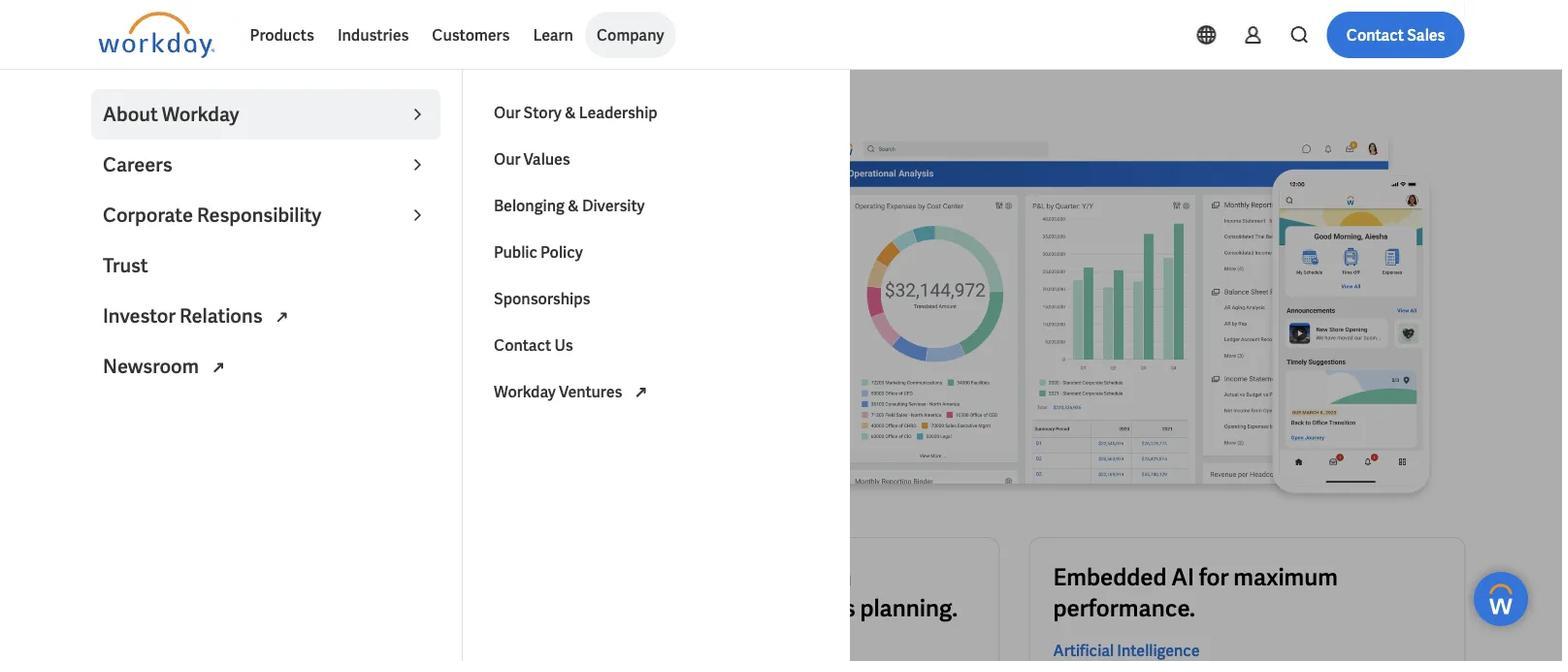 Task type: describe. For each thing, give the bounding box(es) containing it.
industries button
[[326, 12, 421, 58]]

customers button
[[421, 12, 522, 58]]

planning
[[340, 315, 417, 340]]

sponsorships link
[[480, 276, 830, 322]]

helps
[[421, 315, 469, 340]]

forward
[[651, 563, 734, 593]]

trust link
[[91, 241, 441, 291]]

company
[[597, 25, 664, 45]]

move
[[588, 563, 647, 593]]

newsroom link
[[91, 342, 441, 392]]

artificial intelligence
[[1054, 641, 1200, 662]]

our story & leadership link
[[480, 89, 830, 136]]

ventures
[[557, 382, 621, 402]]

public
[[492, 242, 536, 263]]

continuous
[[735, 594, 856, 624]]

performance.
[[1054, 594, 1196, 624]]

learn button
[[522, 12, 585, 58]]

company-
[[551, 315, 638, 340]]

public policy
[[492, 242, 581, 263]]

customers
[[432, 25, 510, 45]]

relations
[[180, 304, 263, 329]]

our for our values
[[492, 149, 519, 169]]

plan like never before.
[[99, 233, 561, 294]]

newsroom
[[103, 354, 203, 380]]

products button
[[238, 12, 326, 58]]

us
[[553, 335, 571, 356]]

leadership
[[577, 102, 656, 123]]

embedded ai for maximum performance.
[[1054, 563, 1338, 624]]

our values
[[492, 149, 569, 169]]

wide.
[[638, 315, 683, 340]]

with
[[805, 563, 852, 593]]

artificial intelligence link
[[1054, 640, 1200, 662]]

contact us
[[492, 335, 571, 356]]

ai
[[1172, 563, 1195, 593]]

collaborative,
[[588, 594, 731, 624]]

demo
[[187, 370, 229, 390]]

view
[[149, 370, 183, 390]]

adaptive
[[257, 315, 336, 340]]

contact sales link
[[1328, 12, 1465, 58]]

intelligence
[[1118, 641, 1200, 662]]

learn
[[533, 25, 574, 45]]

opens in a new tab image
[[270, 306, 294, 329]]

belonging & diversity link
[[480, 182, 830, 229]]

corporate responsibility
[[103, 203, 321, 228]]

2 vertical spatial workday
[[492, 382, 554, 402]]

investor
[[103, 304, 176, 329]]

go to the homepage image
[[99, 12, 215, 58]]

desktop view of financial management operational analysis dashboard showing operating expenses by cost center and mobile view of human capital management home screen showing suggested tasks and announcements. image
[[797, 132, 1465, 508]]

plan
[[99, 233, 192, 294]]

our story & leadership
[[492, 102, 656, 123]]

view demo (3:59) link
[[99, 357, 291, 403]]

& inside the belonging & diversity link
[[566, 196, 577, 216]]

investor relations link
[[91, 291, 441, 342]]

contact for contact us
[[492, 335, 550, 356]]

story
[[522, 102, 560, 123]]

contact sales
[[1347, 25, 1446, 45]]



Task type: vqa. For each thing, say whether or not it's contained in the screenshot.
Values
yes



Task type: locate. For each thing, give the bounding box(es) containing it.
our left story
[[492, 102, 519, 123]]

before.
[[413, 233, 561, 294]]

like
[[201, 233, 275, 294]]

contact left us
[[492, 335, 550, 356]]

planning.
[[860, 594, 958, 624]]

workday up view demo (3:59)
[[177, 315, 253, 340]]

company button
[[585, 12, 676, 58]]

workday
[[162, 102, 239, 127], [177, 315, 253, 340], [492, 382, 554, 402]]

opens in a new tab image for workday ventures
[[628, 381, 651, 405]]

1 vertical spatial our
[[492, 149, 519, 169]]

faster
[[739, 563, 801, 593]]

opens in a new tab image down the "contact us" link
[[628, 381, 651, 405]]

maximum
[[1234, 563, 1338, 593]]

0 horizontal spatial opens in a new tab image
[[207, 357, 230, 380]]

our for our story & leadership
[[492, 102, 519, 123]]

workday down the contact us
[[492, 382, 554, 402]]

trust
[[103, 253, 148, 279]]

workday right "about"
[[162, 102, 239, 127]]

never
[[284, 233, 403, 294]]

& left diversity
[[566, 196, 577, 216]]

view demo (3:59)
[[149, 370, 272, 390]]

plan
[[509, 315, 547, 340]]

1 horizontal spatial contact
[[1347, 25, 1405, 45]]

opens in a new tab image inside newsroom 'link'
[[207, 357, 230, 380]]

1 vertical spatial opens in a new tab image
[[628, 381, 651, 405]]

public policy link
[[480, 229, 830, 276]]

0 vertical spatial opens in a new tab image
[[207, 357, 230, 380]]

opens in a new tab image inside workday ventures link
[[628, 381, 651, 405]]

about workday button
[[91, 89, 441, 140]]

careers button
[[91, 140, 441, 190]]

0 vertical spatial workday
[[162, 102, 239, 127]]

artificial
[[1054, 641, 1114, 662]]

& right story
[[563, 102, 574, 123]]

for
[[1199, 563, 1229, 593]]

see how workday adaptive planning helps you plan company-wide.
[[99, 315, 683, 340]]

workday ventures link
[[480, 369, 830, 416]]

how
[[136, 315, 173, 340]]

about workday
[[103, 102, 239, 127]]

2 our from the top
[[492, 149, 519, 169]]

opens in a new tab image for newsroom
[[207, 357, 230, 380]]

products
[[250, 25, 314, 45]]

opens in a new tab image left (3:59)
[[207, 357, 230, 380]]

embedded
[[1054, 563, 1167, 593]]

& inside our story & leadership link
[[563, 102, 574, 123]]

investor relations
[[103, 304, 266, 329]]

workday ventures
[[492, 382, 624, 402]]

0 vertical spatial &
[[563, 102, 574, 123]]

sales
[[1408, 25, 1446, 45]]

1 vertical spatial workday
[[177, 315, 253, 340]]

1 horizontal spatial opens in a new tab image
[[628, 381, 651, 405]]

you
[[473, 315, 505, 340]]

(3:59)
[[232, 370, 272, 390]]

about
[[103, 102, 158, 127]]

our
[[492, 102, 519, 123], [492, 149, 519, 169]]

opens in a new tab image
[[207, 357, 230, 380], [628, 381, 651, 405]]

policy
[[539, 242, 581, 263]]

careers
[[103, 152, 172, 178]]

contact for contact sales
[[1347, 25, 1405, 45]]

1 our from the top
[[492, 102, 519, 123]]

diversity
[[580, 196, 643, 216]]

our left values
[[492, 149, 519, 169]]

responsibility
[[197, 203, 321, 228]]

see
[[99, 315, 132, 340]]

&
[[563, 102, 574, 123], [566, 196, 577, 216]]

our values link
[[480, 136, 830, 182]]

workday inside 'dropdown button'
[[162, 102, 239, 127]]

0 horizontal spatial contact
[[492, 335, 550, 356]]

corporate responsibility button
[[91, 190, 441, 241]]

contact us link
[[480, 322, 830, 369]]

belonging
[[492, 196, 563, 216]]

move forward faster with collaborative, continuous planning.
[[588, 563, 958, 624]]

1 vertical spatial contact
[[492, 335, 550, 356]]

belonging & diversity
[[492, 196, 643, 216]]

contact
[[1347, 25, 1405, 45], [492, 335, 550, 356]]

1 vertical spatial &
[[566, 196, 577, 216]]

contact left sales
[[1347, 25, 1405, 45]]

corporate
[[103, 203, 193, 228]]

sponsorships
[[492, 289, 589, 309]]

industries
[[338, 25, 409, 45]]

0 vertical spatial our
[[492, 102, 519, 123]]

values
[[522, 149, 569, 169]]

0 vertical spatial contact
[[1347, 25, 1405, 45]]



